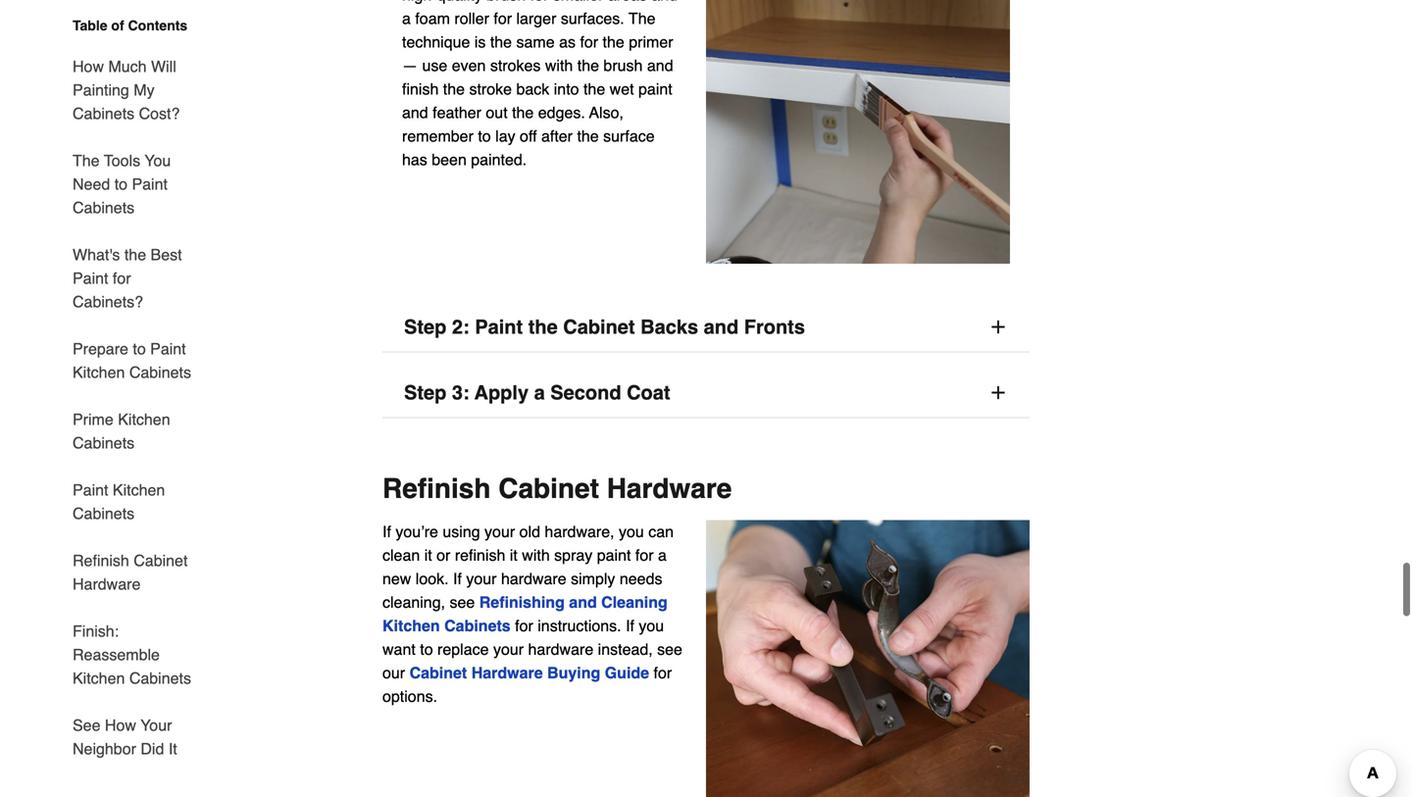 Task type: vqa. For each thing, say whether or not it's contained in the screenshot.
you're
yes



Task type: describe. For each thing, give the bounding box(es) containing it.
cabinets inside paint kitchen cabinets
[[73, 505, 134, 523]]

refinishing and cleaning kitchen cabinets link
[[382, 593, 668, 635]]

the tools you need to paint cabinets link
[[73, 137, 204, 231]]

see inside the if you're using your old hardware, you can clean it or refinish it with spray paint for a new look. if your hardware simply needs cleaning, see
[[450, 593, 475, 612]]

refinishing
[[479, 593, 565, 612]]

the inside "button"
[[528, 316, 558, 338]]

cabinets?
[[73, 293, 143, 311]]

kitchen inside the refinishing and cleaning kitchen cabinets
[[382, 617, 440, 635]]

how inside how much will painting my cabinets cost?
[[73, 57, 104, 76]]

backs
[[640, 316, 698, 338]]

prepare
[[73, 340, 128, 358]]

to inside "prepare to paint kitchen cabinets"
[[133, 340, 146, 358]]

1 vertical spatial if
[[453, 570, 462, 588]]

need
[[73, 175, 110, 193]]

2 horizontal spatial hardware
[[607, 473, 732, 505]]

step for step 3: apply a second coat
[[404, 382, 447, 404]]

fronts
[[744, 316, 805, 338]]

cabinets inside the refinishing and cleaning kitchen cabinets
[[444, 617, 511, 635]]

prime kitchen cabinets link
[[73, 396, 204, 467]]

for inside the if you're using your old hardware, you can clean it or refinish it with spray paint for a new look. if your hardware simply needs cleaning, see
[[635, 546, 654, 564]]

spray
[[554, 546, 593, 564]]

prepare to paint kitchen cabinets link
[[73, 326, 204, 396]]

much
[[108, 57, 147, 76]]

coat
[[627, 382, 670, 404]]

second
[[550, 382, 621, 404]]

kitchen inside "prepare to paint kitchen cabinets"
[[73, 363, 125, 381]]

finish: reassemble kitchen cabinets
[[73, 622, 191, 687]]

cabinets inside how much will painting my cabinets cost?
[[73, 104, 134, 123]]

2 it from the left
[[510, 546, 518, 564]]

buying
[[547, 664, 600, 682]]

painting
[[73, 81, 129, 99]]

your
[[140, 716, 172, 734]]

refinish inside table of contents element
[[73, 552, 129, 570]]

tools
[[104, 152, 140, 170]]

2:
[[452, 316, 469, 338]]

hardware inside for instructions. if you want to replace your hardware instead, see our
[[528, 640, 593, 659]]

paint kitchen cabinets link
[[73, 467, 204, 537]]

new
[[382, 570, 411, 588]]

the inside what's the best paint for cabinets?
[[124, 246, 146, 264]]

1 horizontal spatial refinish
[[382, 473, 491, 505]]

with
[[522, 546, 550, 564]]

apply
[[474, 382, 529, 404]]

to inside the tools you need to paint cabinets
[[114, 175, 128, 193]]

how inside see how your neighbor did it
[[105, 716, 136, 734]]

can
[[648, 523, 674, 541]]

cabinets inside "prepare to paint kitchen cabinets"
[[129, 363, 191, 381]]

cabinet inside refinish cabinet hardware
[[134, 552, 188, 570]]

using
[[443, 523, 480, 541]]

cabinets inside the tools you need to paint cabinets
[[73, 199, 134, 217]]

my
[[134, 81, 155, 99]]

or
[[437, 546, 450, 564]]

old
[[519, 523, 540, 541]]

cabinets inside finish: reassemble kitchen cabinets
[[129, 669, 191, 687]]

paint inside "prepare to paint kitchen cabinets"
[[150, 340, 186, 358]]

cabinet down 'replace'
[[409, 664, 467, 682]]

did
[[141, 740, 164, 758]]

1 horizontal spatial refinish cabinet hardware
[[382, 473, 732, 505]]

you inside for instructions. if you want to replace your hardware instead, see our
[[639, 617, 664, 635]]

refinish cabinet hardware link
[[73, 537, 204, 608]]

see inside for instructions. if you want to replace your hardware instead, see our
[[657, 640, 682, 659]]

you inside the if you're using your old hardware, you can clean it or refinish it with spray paint for a new look. if your hardware simply needs cleaning, see
[[619, 523, 644, 541]]

2 vertical spatial hardware
[[471, 664, 543, 682]]

cabinets inside prime kitchen cabinets
[[73, 434, 134, 452]]

plus image for step 2: paint the cabinet backs and fronts
[[988, 317, 1008, 337]]

see how your neighbor did it link
[[73, 702, 204, 761]]

and inside "button"
[[704, 316, 739, 338]]

instead,
[[598, 640, 653, 659]]

step 3: apply a second coat
[[404, 382, 670, 404]]

how much will painting my cabinets cost?
[[73, 57, 180, 123]]

look.
[[416, 570, 449, 588]]

plus image for step 3: apply a second coat
[[988, 383, 1008, 403]]

the tools you need to paint cabinets
[[73, 152, 171, 217]]

refinish cabinet hardware inside table of contents element
[[73, 552, 188, 593]]

cabinet hardware buying guide
[[409, 664, 649, 682]]

what's the best paint for cabinets?
[[73, 246, 182, 311]]

you
[[145, 152, 171, 170]]

instructions.
[[538, 617, 621, 635]]

contents
[[128, 18, 187, 33]]

of
[[111, 18, 124, 33]]

our
[[382, 664, 405, 682]]

table of contents
[[73, 18, 187, 33]]

table
[[73, 18, 107, 33]]

what's the best paint for cabinets? link
[[73, 231, 204, 326]]



Task type: locate. For each thing, give the bounding box(es) containing it.
paint inside paint kitchen cabinets
[[73, 481, 108, 499]]

0 vertical spatial a
[[534, 382, 545, 404]]

if down cleaning
[[626, 617, 634, 635]]

to down tools
[[114, 175, 128, 193]]

kitchen inside finish: reassemble kitchen cabinets
[[73, 669, 125, 687]]

hardware inside table of contents element
[[73, 575, 141, 593]]

cabinets
[[73, 104, 134, 123], [73, 199, 134, 217], [129, 363, 191, 381], [73, 434, 134, 452], [73, 505, 134, 523], [444, 617, 511, 635], [129, 669, 191, 687]]

how up painting
[[73, 57, 104, 76]]

simply
[[571, 570, 615, 588]]

a right apply
[[534, 382, 545, 404]]

0 vertical spatial refinish
[[382, 473, 491, 505]]

if inside for instructions. if you want to replace your hardware instead, see our
[[626, 617, 634, 635]]

1 vertical spatial a
[[658, 546, 667, 564]]

0 horizontal spatial to
[[114, 175, 128, 193]]

kitchen down cleaning,
[[382, 617, 440, 635]]

your down refinish on the left bottom of page
[[466, 570, 497, 588]]

0 vertical spatial hardware
[[501, 570, 566, 588]]

a person painting cabinets white with a brush. image
[[706, 0, 1010, 264]]

how much will painting my cabinets cost? link
[[73, 43, 204, 137]]

hardware inside the if you're using your old hardware, you can clean it or refinish it with spray paint for a new look. if your hardware simply needs cleaning, see
[[501, 570, 566, 588]]

hardware down 'replace'
[[471, 664, 543, 682]]

1 vertical spatial see
[[657, 640, 682, 659]]

best
[[151, 246, 182, 264]]

cabinets up prime kitchen cabinets link
[[129, 363, 191, 381]]

to right 'want'
[[420, 640, 433, 659]]

paint kitchen cabinets
[[73, 481, 165, 523]]

for up needs
[[635, 546, 654, 564]]

2 horizontal spatial if
[[626, 617, 634, 635]]

step 2: paint the cabinet backs and fronts button
[[382, 303, 1030, 353]]

cabinet hardware buying guide link
[[409, 664, 649, 682]]

for down refinishing
[[515, 617, 533, 635]]

and up instructions.
[[569, 593, 597, 612]]

1 step from the top
[[404, 316, 447, 338]]

1 it from the left
[[424, 546, 432, 564]]

needs
[[620, 570, 662, 588]]

the up step 3: apply a second coat
[[528, 316, 558, 338]]

will
[[151, 57, 176, 76]]

see
[[450, 593, 475, 612], [657, 640, 682, 659]]

for
[[113, 269, 131, 287], [635, 546, 654, 564], [515, 617, 533, 635], [654, 664, 672, 682]]

paint down what's
[[73, 269, 108, 287]]

2 vertical spatial your
[[493, 640, 524, 659]]

for instructions. if you want to replace your hardware instead, see our
[[382, 617, 682, 682]]

2 step from the top
[[404, 382, 447, 404]]

hardware,
[[545, 523, 614, 541]]

kitchen down reassemble
[[73, 669, 125, 687]]

1 vertical spatial hardware
[[528, 640, 593, 659]]

0 vertical spatial your
[[484, 523, 515, 541]]

refinish
[[455, 546, 505, 564]]

1 horizontal spatial if
[[453, 570, 462, 588]]

options.
[[382, 688, 437, 706]]

cabinets up 'replace'
[[444, 617, 511, 635]]

a down can
[[658, 546, 667, 564]]

you're
[[396, 523, 438, 541]]

prime kitchen cabinets
[[73, 410, 170, 452]]

hardware
[[501, 570, 566, 588], [528, 640, 593, 659]]

see how your neighbor did it
[[73, 716, 177, 758]]

cabinets up your
[[129, 669, 191, 687]]

0 horizontal spatial a
[[534, 382, 545, 404]]

1 plus image from the top
[[988, 317, 1008, 337]]

clean
[[382, 546, 420, 564]]

paint inside what's the best paint for cabinets?
[[73, 269, 108, 287]]

hardware up the finish:
[[73, 575, 141, 593]]

you down cleaning
[[639, 617, 664, 635]]

2 vertical spatial if
[[626, 617, 634, 635]]

your
[[484, 523, 515, 541], [466, 570, 497, 588], [493, 640, 524, 659]]

plus image inside step 3: apply a second coat button
[[988, 383, 1008, 403]]

prime
[[73, 410, 114, 429]]

replace
[[437, 640, 489, 659]]

0 horizontal spatial see
[[450, 593, 475, 612]]

for inside for options.
[[654, 664, 672, 682]]

0 horizontal spatial it
[[424, 546, 432, 564]]

0 horizontal spatial the
[[124, 246, 146, 264]]

cabinet
[[563, 316, 635, 338], [498, 473, 599, 505], [134, 552, 188, 570], [409, 664, 467, 682]]

1 vertical spatial you
[[639, 617, 664, 635]]

to inside for instructions. if you want to replace your hardware instead, see our
[[420, 640, 433, 659]]

the
[[73, 152, 100, 170]]

cabinets down painting
[[73, 104, 134, 123]]

0 vertical spatial to
[[114, 175, 128, 193]]

and inside the refinishing and cleaning kitchen cabinets
[[569, 593, 597, 612]]

if up clean
[[382, 523, 391, 541]]

1 vertical spatial your
[[466, 570, 497, 588]]

see up 'replace'
[[450, 593, 475, 612]]

plus image
[[988, 317, 1008, 337], [988, 383, 1008, 403]]

hardware up can
[[607, 473, 732, 505]]

cabinets up refinish cabinet hardware link
[[73, 505, 134, 523]]

for up cabinets?
[[113, 269, 131, 287]]

1 horizontal spatial hardware
[[471, 664, 543, 682]]

2 vertical spatial to
[[420, 640, 433, 659]]

1 vertical spatial refinish
[[73, 552, 129, 570]]

want
[[382, 640, 416, 659]]

0 horizontal spatial and
[[569, 593, 597, 612]]

you
[[619, 523, 644, 541], [639, 617, 664, 635]]

your inside for instructions. if you want to replace your hardware instead, see our
[[493, 640, 524, 659]]

hardware down with
[[501, 570, 566, 588]]

step 2: paint the cabinet backs and fronts
[[404, 316, 805, 338]]

paint down prime kitchen cabinets
[[73, 481, 108, 499]]

refinish down paint kitchen cabinets on the left bottom of the page
[[73, 552, 129, 570]]

for options.
[[382, 664, 672, 706]]

step
[[404, 316, 447, 338], [404, 382, 447, 404]]

a inside the if you're using your old hardware, you can clean it or refinish it with spray paint for a new look. if your hardware simply needs cleaning, see
[[658, 546, 667, 564]]

and
[[704, 316, 739, 338], [569, 593, 597, 612]]

0 vertical spatial and
[[704, 316, 739, 338]]

kitchen right prime
[[118, 410, 170, 429]]

1 horizontal spatial it
[[510, 546, 518, 564]]

a person holding cabinet hardware in front of a door. image
[[706, 520, 1030, 797]]

step inside "button"
[[404, 316, 447, 338]]

1 vertical spatial hardware
[[73, 575, 141, 593]]

0 horizontal spatial if
[[382, 523, 391, 541]]

paint down the you
[[132, 175, 168, 193]]

for right guide
[[654, 664, 672, 682]]

cleaning,
[[382, 593, 445, 612]]

0 vertical spatial how
[[73, 57, 104, 76]]

for inside for instructions. if you want to replace your hardware instead, see our
[[515, 617, 533, 635]]

step inside button
[[404, 382, 447, 404]]

a
[[534, 382, 545, 404], [658, 546, 667, 564]]

cost?
[[139, 104, 180, 123]]

step left 2:
[[404, 316, 447, 338]]

it
[[424, 546, 432, 564], [510, 546, 518, 564]]

how
[[73, 57, 104, 76], [105, 716, 136, 734]]

0 vertical spatial hardware
[[607, 473, 732, 505]]

refinish cabinet hardware up hardware,
[[382, 473, 732, 505]]

finish:
[[73, 622, 119, 640]]

you up paint
[[619, 523, 644, 541]]

to
[[114, 175, 128, 193], [133, 340, 146, 358], [420, 640, 433, 659]]

1 horizontal spatial a
[[658, 546, 667, 564]]

paint
[[132, 175, 168, 193], [73, 269, 108, 287], [475, 316, 523, 338], [150, 340, 186, 358], [73, 481, 108, 499]]

step for step 2: paint the cabinet backs and fronts
[[404, 316, 447, 338]]

your left old
[[484, 523, 515, 541]]

2 plus image from the top
[[988, 383, 1008, 403]]

1 horizontal spatial and
[[704, 316, 739, 338]]

cabinet up old
[[498, 473, 599, 505]]

if you're using your old hardware, you can clean it or refinish it with spray paint for a new look. if your hardware simply needs cleaning, see
[[382, 523, 674, 612]]

it
[[168, 740, 177, 758]]

0 vertical spatial if
[[382, 523, 391, 541]]

1 horizontal spatial the
[[528, 316, 558, 338]]

paint
[[597, 546, 631, 564]]

kitchen
[[73, 363, 125, 381], [118, 410, 170, 429], [113, 481, 165, 499], [382, 617, 440, 635], [73, 669, 125, 687]]

kitchen inside prime kitchen cabinets
[[118, 410, 170, 429]]

0 vertical spatial the
[[124, 246, 146, 264]]

your up cabinet hardware buying guide
[[493, 640, 524, 659]]

2 horizontal spatial to
[[420, 640, 433, 659]]

cleaning
[[601, 593, 668, 612]]

table of contents element
[[57, 16, 204, 761]]

neighbor
[[73, 740, 136, 758]]

0 vertical spatial step
[[404, 316, 447, 338]]

1 horizontal spatial to
[[133, 340, 146, 358]]

cabinet down paint kitchen cabinets link
[[134, 552, 188, 570]]

0 horizontal spatial refinish
[[73, 552, 129, 570]]

paint inside "button"
[[475, 316, 523, 338]]

and right backs
[[704, 316, 739, 338]]

1 vertical spatial plus image
[[988, 383, 1008, 403]]

paint right the prepare
[[150, 340, 186, 358]]

cabinets down prime
[[73, 434, 134, 452]]

step 3: apply a second coat button
[[382, 368, 1030, 418]]

1 vertical spatial to
[[133, 340, 146, 358]]

0 horizontal spatial refinish cabinet hardware
[[73, 552, 188, 593]]

0 vertical spatial you
[[619, 523, 644, 541]]

guide
[[605, 664, 649, 682]]

it left with
[[510, 546, 518, 564]]

1 horizontal spatial see
[[657, 640, 682, 659]]

0 vertical spatial plus image
[[988, 317, 1008, 337]]

refinish up you're in the left bottom of the page
[[382, 473, 491, 505]]

0 vertical spatial see
[[450, 593, 475, 612]]

to right the prepare
[[133, 340, 146, 358]]

1 vertical spatial refinish cabinet hardware
[[73, 552, 188, 593]]

finish: reassemble kitchen cabinets link
[[73, 608, 204, 702]]

refinish cabinet hardware up the finish:
[[73, 552, 188, 593]]

kitchen inside paint kitchen cabinets
[[113, 481, 165, 499]]

1 vertical spatial and
[[569, 593, 597, 612]]

if
[[382, 523, 391, 541], [453, 570, 462, 588], [626, 617, 634, 635]]

a inside button
[[534, 382, 545, 404]]

step left the 3:
[[404, 382, 447, 404]]

hardware
[[607, 473, 732, 505], [73, 575, 141, 593], [471, 664, 543, 682]]

1 vertical spatial the
[[528, 316, 558, 338]]

see
[[73, 716, 100, 734]]

for inside what's the best paint for cabinets?
[[113, 269, 131, 287]]

reassemble
[[73, 646, 160, 664]]

see right instead,
[[657, 640, 682, 659]]

cabinet up the "second"
[[563, 316, 635, 338]]

kitchen down the prepare
[[73, 363, 125, 381]]

refinish
[[382, 473, 491, 505], [73, 552, 129, 570]]

0 vertical spatial refinish cabinet hardware
[[382, 473, 732, 505]]

how up the neighbor
[[105, 716, 136, 734]]

plus image inside step 2: paint the cabinet backs and fronts "button"
[[988, 317, 1008, 337]]

cabinet inside "button"
[[563, 316, 635, 338]]

the left the best
[[124, 246, 146, 264]]

paint right 2:
[[475, 316, 523, 338]]

it left or
[[424, 546, 432, 564]]

3:
[[452, 382, 469, 404]]

what's
[[73, 246, 120, 264]]

0 horizontal spatial hardware
[[73, 575, 141, 593]]

refinishing and cleaning kitchen cabinets
[[382, 593, 668, 635]]

paint inside the tools you need to paint cabinets
[[132, 175, 168, 193]]

1 vertical spatial step
[[404, 382, 447, 404]]

prepare to paint kitchen cabinets
[[73, 340, 191, 381]]

cabinets down need
[[73, 199, 134, 217]]

hardware up buying
[[528, 640, 593, 659]]

kitchen down prime kitchen cabinets link
[[113, 481, 165, 499]]

if right look.
[[453, 570, 462, 588]]

1 vertical spatial how
[[105, 716, 136, 734]]



